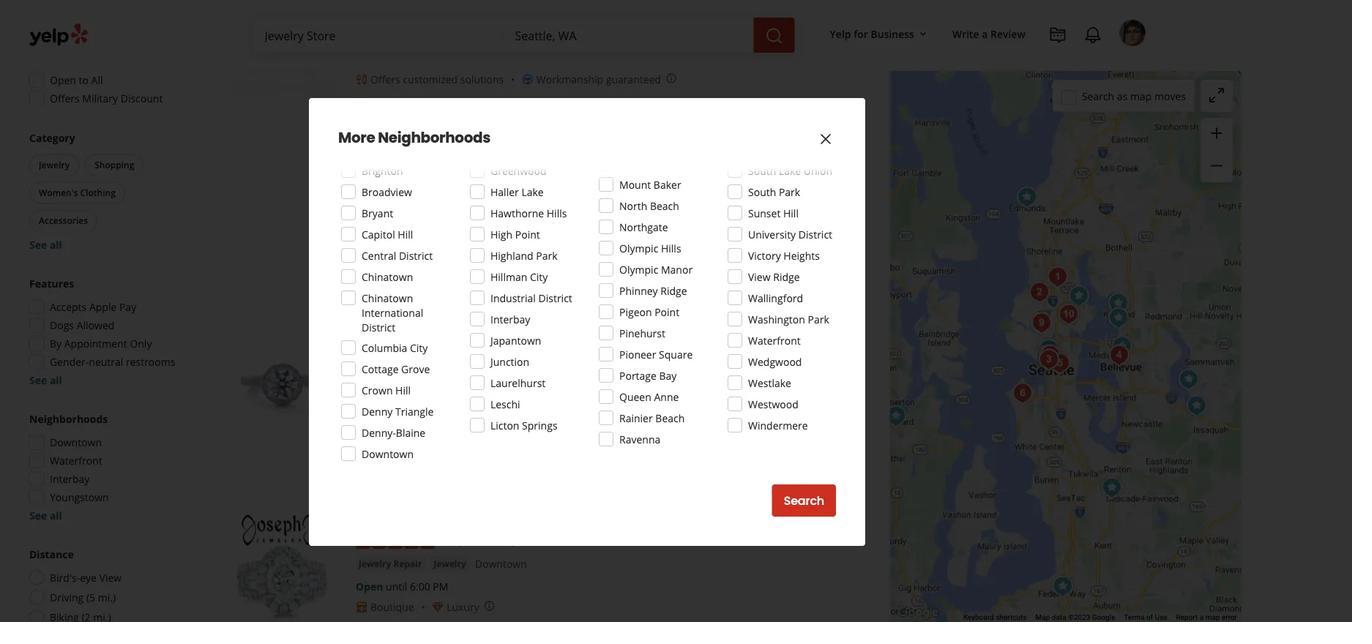 Task type: vqa. For each thing, say whether or not it's contained in the screenshot.
Waterfront to the left
yes



Task type: locate. For each thing, give the bounding box(es) containing it.
0 vertical spatial jewelry button
[[29, 154, 79, 176]]

0 horizontal spatial custom
[[645, 95, 681, 109]]

beach down baker
[[650, 199, 679, 213]]

certified professionals
[[436, 420, 543, 434]]

1 all from the top
[[50, 238, 62, 252]]

1 vertical spatial hills
[[661, 241, 681, 255]]

seattle diamonds
[[356, 330, 485, 350]]

16 speech v2 image
[[356, 97, 368, 108]]

1 horizontal spatial and
[[537, 110, 555, 123]]

2 vertical spatial hill
[[395, 383, 411, 397]]

diamonds inside "seattle diamonds specializes in conflict-free ideal cut loose diamonds, designer jewelry, custom fabrication and engagement rings, wedding bands, anniversary rings, pendants,…"
[[411, 443, 460, 457]]

1 horizontal spatial denny triangle
[[585, 377, 657, 391]]

earth haven metaphysics image
[[1065, 282, 1094, 311]]

boutique
[[370, 600, 414, 614]]

16 luxury v2 image
[[356, 421, 368, 433]]

interbay down the "industrial"
[[491, 312, 530, 326]]

1 horizontal spatial hills
[[661, 241, 681, 255]]

downtown down denny-blaine
[[362, 447, 414, 461]]

hillman
[[491, 270, 527, 284]]

open until 6:00 pm for boutique
[[356, 579, 448, 593]]

1 open until 6:00 pm from the top
[[356, 52, 448, 66]]

olympic up phinney
[[619, 262, 658, 276]]

0 vertical spatial all
[[50, 238, 62, 252]]

a left deal
[[92, 37, 98, 51]]

2 see all button from the top
[[29, 373, 62, 387]]

see portfolio
[[755, 188, 816, 202]]

(5
[[86, 591, 95, 605]]

1 horizontal spatial ridge
[[661, 284, 687, 298]]

16 boutique v2 image
[[356, 601, 368, 613]]

1 vertical spatial and
[[426, 457, 444, 471]]

luxury for 16 luxury v2 icon
[[370, 420, 403, 434]]

by
[[50, 337, 62, 351]]

neighborhoods inside dialog
[[378, 127, 490, 148]]

report
[[1176, 613, 1198, 622]]

1 vertical spatial jewelry repair link
[[356, 556, 425, 571]]

2 vertical spatial all
[[50, 509, 62, 523]]

waterfront up the "youngstown"
[[50, 454, 102, 468]]

denny down crown
[[362, 404, 393, 418]]

1 vertical spatial south
[[748, 185, 776, 199]]

minerals
[[538, 378, 576, 390]]

1 horizontal spatial park
[[779, 185, 800, 199]]

jewelry repair button down '4.9 star rating' image
[[356, 556, 425, 571]]

hills up manor
[[661, 241, 681, 255]]

hill for capitol hill
[[398, 227, 413, 241]]

1 vertical spatial point
[[655, 305, 680, 319]]

1 vertical spatial lake
[[522, 185, 544, 199]]

pigeon point
[[619, 305, 680, 319]]

hill for crown hill
[[395, 383, 411, 397]]

until
[[386, 52, 407, 66], [386, 400, 407, 413], [386, 579, 407, 593]]

0 vertical spatial jewelry repair button
[[356, 377, 425, 391]]

jewelry down category
[[39, 159, 70, 171]]

cottage
[[362, 362, 399, 376]]

2 until from the top
[[386, 400, 407, 413]]

(78 reviews)
[[458, 6, 515, 20]]

0 vertical spatial map
[[1130, 89, 1152, 103]]

with
[[688, 110, 709, 123]]

2 repair from the top
[[393, 557, 422, 570]]

open for boutique
[[356, 579, 383, 593]]

city up industrial district
[[530, 270, 548, 284]]

2 pm from the top
[[433, 400, 448, 413]]

3 all from the top
[[50, 509, 62, 523]]

south park
[[748, 185, 800, 199]]

until for offers customized solutions
[[386, 52, 407, 66]]

ridge for phinney ridge
[[661, 284, 687, 298]]

0 horizontal spatial city
[[410, 341, 428, 355]]

offers up the "top-
[[370, 72, 400, 86]]

jewelry repair for until 6:00 pm
[[359, 557, 422, 570]]

1 vertical spatial offers
[[370, 72, 400, 86]]

jewelry repair link down 'cottage grove'
[[356, 377, 425, 391]]

a down victory heights
[[784, 270, 791, 286]]

district down "capitol hill"
[[399, 249, 433, 262]]

3 see all from the top
[[29, 509, 62, 523]]

park down quote
[[808, 312, 829, 326]]

ring
[[488, 95, 506, 109]]

see all button for downtown
[[29, 509, 62, 523]]

0 vertical spatial south
[[748, 164, 776, 178]]

search inside search button
[[784, 493, 824, 509]]

jewelry repair button down 'cottage grove'
[[356, 377, 425, 391]]

1 chinatown from the top
[[362, 270, 413, 284]]

0 vertical spatial city
[[530, 270, 548, 284]]

search button
[[772, 485, 836, 517]]

1 until from the top
[[386, 52, 407, 66]]

1 horizontal spatial downtown
[[362, 447, 414, 461]]

group
[[1201, 118, 1233, 182], [26, 131, 182, 252], [25, 276, 182, 388], [25, 412, 182, 523]]

shortcuts
[[996, 613, 1027, 622]]

expand map image
[[1208, 86, 1226, 104]]

waterfront up wedgwood
[[748, 333, 801, 347]]

interbay up the "youngstown"
[[50, 472, 90, 486]]

ridge down manor
[[661, 284, 687, 298]]

jewelry repair for until 5:30 pm
[[359, 378, 422, 390]]

until up the boutique
[[386, 579, 407, 593]]

1 horizontal spatial rings,
[[675, 457, 701, 471]]

1 pm from the top
[[433, 52, 448, 66]]

group containing features
[[25, 276, 182, 388]]

see all down gender-
[[29, 373, 62, 387]]

lake up see portfolio
[[779, 164, 801, 178]]

data
[[1052, 613, 1066, 622]]

2 chinatown from the top
[[362, 291, 413, 305]]

5:30
[[410, 400, 430, 413]]

hill up open until 5:30 pm
[[395, 383, 411, 397]]

2 jewelry repair link from the top
[[356, 556, 425, 571]]

open up 16 boutique v2 icon
[[356, 579, 383, 593]]

neighborhoods down gia
[[378, 127, 490, 148]]

0 vertical spatial reviews)
[[476, 6, 515, 20]]

3 reviews) from the top
[[476, 534, 515, 548]]

accessories
[[39, 215, 88, 227]]

and right fabrication
[[426, 457, 444, 471]]

2 vertical spatial see all
[[29, 509, 62, 523]]

0 vertical spatial point
[[515, 227, 540, 241]]

interbay
[[491, 312, 530, 326], [50, 472, 90, 486]]

a
[[982, 27, 988, 41], [92, 37, 98, 51], [776, 95, 782, 109], [784, 270, 791, 286], [1200, 613, 1204, 622]]

group containing category
[[26, 131, 182, 252]]

6:00 up the boutique
[[410, 579, 430, 593]]

2 jewelry repair button from the top
[[356, 556, 425, 571]]

seattle diamonds image
[[228, 330, 338, 440], [1034, 335, 1064, 364]]

pm up offers customized solutions
[[433, 52, 448, 66]]

0 vertical spatial neighborhoods
[[378, 127, 490, 148]]

washington park
[[748, 312, 829, 326]]

jewelry repair link down '4.9 star rating' image
[[356, 556, 425, 571]]

reviews) for (78 reviews)
[[476, 6, 515, 20]]

hills for hawthorne hills
[[547, 206, 567, 220]]

0 vertical spatial offers
[[50, 18, 80, 32]]

1 jewelry repair from the top
[[359, 378, 422, 390]]

all down the "youngstown"
[[50, 509, 62, 523]]

denny triangle down 'pioneer'
[[585, 377, 657, 391]]

pm right 5:30
[[433, 400, 448, 413]]

jewelry button down category
[[29, 154, 79, 176]]

0 vertical spatial waterfront
[[748, 333, 801, 347]]

1 olympic from the top
[[619, 241, 658, 255]]

1 vertical spatial jewelry button
[[431, 556, 469, 571]]

see all button for accepts apple pay
[[29, 373, 62, 387]]

0 vertical spatial chinatown
[[362, 270, 413, 284]]

1 see all button from the top
[[29, 238, 62, 252]]

1 vertical spatial search
[[784, 493, 824, 509]]

denny triangle
[[585, 377, 657, 391], [362, 404, 434, 418]]

industrial district
[[491, 291, 572, 305]]

0 vertical spatial jewelry repair link
[[356, 377, 425, 391]]

search
[[1082, 89, 1114, 103], [784, 493, 824, 509]]

2 all from the top
[[50, 373, 62, 387]]

0 horizontal spatial hills
[[547, 206, 567, 220]]

0 vertical spatial search
[[1082, 89, 1114, 103]]

pay
[[119, 300, 136, 314]]

see all for downtown
[[29, 509, 62, 523]]

seattle
[[356, 330, 407, 350]]

0 horizontal spatial map
[[1130, 89, 1152, 103]]

joseph jewelry image
[[1034, 341, 1064, 370], [1034, 341, 1064, 370], [1105, 341, 1134, 370]]

professionals
[[479, 420, 543, 434]]

6:00
[[410, 52, 430, 66], [410, 579, 430, 593]]

year
[[805, 95, 826, 109]]

women's
[[39, 187, 78, 199]]

map for error
[[1206, 613, 1220, 622]]

repair down "grove"
[[393, 378, 422, 390]]

1 horizontal spatial point
[[655, 305, 680, 319]]

1 vertical spatial jewelry repair button
[[356, 556, 425, 571]]

"top-rated & affordable ring repair, jewelry restoration & custom designs, backed by a one year warranty. gia trained gemologists and master goldsmiths on staff with decades of…"
[[372, 95, 826, 123]]

view down victory
[[748, 270, 771, 284]]

4.8 link
[[441, 5, 455, 20]]

user actions element
[[818, 18, 1166, 108]]

luxury up "seattle
[[370, 420, 403, 434]]

open for luxury
[[356, 400, 383, 413]]

0 horizontal spatial search
[[784, 493, 824, 509]]

ridge right the blue in the left top of the page
[[386, 142, 412, 156]]

0 horizontal spatial point
[[515, 227, 540, 241]]

open until 6:00 pm up customized on the top left of the page
[[356, 52, 448, 66]]

triangle down 'pioneer'
[[619, 377, 657, 391]]

district for industrial district
[[538, 291, 572, 305]]

6:00 for offers customized solutions
[[410, 52, 430, 66]]

chinatown down central
[[362, 270, 413, 284]]

2 vertical spatial park
[[808, 312, 829, 326]]

0 vertical spatial luxury
[[370, 420, 403, 434]]

1 horizontal spatial lake
[[779, 164, 801, 178]]

jewelry repair button for until 5:30 pm
[[356, 377, 425, 391]]

6:00 up customized on the top left of the page
[[410, 52, 430, 66]]

park down south lake union
[[779, 185, 800, 199]]

custom up on
[[645, 95, 681, 109]]

2 vertical spatial offers
[[50, 92, 80, 105]]

diamonds down 16 certified professionals v2 image
[[411, 443, 460, 457]]

jewelry repair down '4.9 star rating' image
[[359, 557, 422, 570]]

2 vertical spatial pm
[[433, 579, 448, 593]]

open until 5:30 pm
[[356, 400, 448, 413]]

1 6:00 from the top
[[410, 52, 430, 66]]

1 diamonds from the top
[[411, 330, 485, 350]]

military
[[82, 92, 118, 105]]

park for south park
[[779, 185, 800, 199]]

0 horizontal spatial rings,
[[510, 457, 536, 471]]

stórica studio image
[[1034, 345, 1064, 374]]

free
[[567, 443, 586, 457]]

0 vertical spatial lake
[[779, 164, 801, 178]]

2 open until 6:00 pm from the top
[[356, 579, 448, 593]]

see all button down the "youngstown"
[[29, 509, 62, 523]]

baraka gems image
[[1025, 278, 1054, 307]]

1 vertical spatial repair
[[393, 557, 422, 570]]

distance
[[29, 548, 74, 562]]

denny inside more neighborhoods dialog
[[362, 404, 393, 418]]

restoration
[[579, 95, 633, 109]]

workmanship guaranteed
[[537, 72, 661, 86]]

high
[[491, 227, 513, 241]]

1 rings, from the left
[[510, 457, 536, 471]]

until for boutique
[[386, 579, 407, 593]]

1 jewelry repair link from the top
[[356, 377, 425, 391]]

south for south park
[[748, 185, 776, 199]]

hills right hawthorne
[[547, 206, 567, 220]]

zoom out image
[[1208, 157, 1226, 175]]

0 horizontal spatial interbay
[[50, 472, 90, 486]]

0 vertical spatial and
[[537, 110, 555, 123]]

reviews) up gemstones
[[476, 354, 515, 368]]

jewelry down 4.9
[[434, 557, 466, 570]]

(57
[[458, 534, 473, 548]]

luxury right 16 luxury v2 image
[[447, 600, 479, 614]]

international
[[362, 306, 423, 320]]

district down hillman city
[[538, 291, 572, 305]]

repair down '4.9 star rating' image
[[393, 557, 422, 570]]

0 vertical spatial denny
[[585, 377, 616, 391]]

1 vertical spatial hill
[[398, 227, 413, 241]]

triangle up 16 certified professionals v2 image
[[395, 404, 434, 418]]

olympic down the northgate
[[619, 241, 658, 255]]

jewelry repair down 'cottage grove'
[[359, 378, 422, 390]]

eye
[[80, 571, 97, 585]]

1 south from the top
[[748, 164, 776, 178]]

point down phinney ridge
[[655, 305, 680, 319]]

close image
[[817, 130, 835, 148]]

view up mi.)
[[99, 571, 122, 585]]

windermere
[[748, 418, 808, 432]]

point for pigeon point
[[655, 305, 680, 319]]

see all button down gender-
[[29, 373, 62, 387]]

0 vertical spatial hill
[[783, 206, 799, 220]]

0 horizontal spatial jewelry button
[[29, 154, 79, 176]]

& left minerals
[[529, 378, 536, 390]]

0 horizontal spatial view
[[99, 571, 122, 585]]

2 vertical spatial reviews)
[[476, 534, 515, 548]]

1 horizontal spatial luxury
[[447, 600, 479, 614]]

jewelry repair link
[[356, 377, 425, 391], [356, 556, 425, 571]]

waterfront
[[748, 333, 801, 347], [50, 454, 102, 468]]

0 horizontal spatial lake
[[522, 185, 544, 199]]

pm for &
[[433, 52, 448, 66]]

chinatown for chinatown
[[362, 270, 413, 284]]

interbay inside "group"
[[50, 472, 90, 486]]

south up south park
[[748, 164, 776, 178]]

portfolio
[[775, 188, 816, 202]]

more neighborhoods dialog
[[0, 0, 1352, 622]]

see for category
[[29, 238, 47, 252]]

district for central district
[[399, 249, 433, 262]]

(31
[[458, 354, 473, 368]]

0 vertical spatial 6:00
[[410, 52, 430, 66]]

map left error
[[1206, 613, 1220, 622]]

1 repair from the top
[[393, 378, 422, 390]]

"seattle diamonds specializes in conflict-free ideal cut loose diamonds, designer jewelry, custom fabrication and engagement rings, wedding bands, anniversary rings, pendants,…"
[[372, 443, 833, 471]]

2 south from the top
[[748, 185, 776, 199]]

park up hillman city
[[536, 249, 558, 262]]

ridge for blue ridge
[[386, 142, 412, 156]]

0 horizontal spatial park
[[536, 249, 558, 262]]

diamonds for seattle
[[411, 330, 485, 350]]

youngstown
[[50, 491, 109, 504]]

0 vertical spatial beach
[[650, 199, 679, 213]]

1 horizontal spatial search
[[1082, 89, 1114, 103]]

by appointment only
[[50, 337, 152, 351]]

reviews) right (57
[[476, 534, 515, 548]]

reviews) right the (78
[[476, 6, 515, 20]]

search left as
[[1082, 89, 1114, 103]]

1 jewelry repair button from the top
[[356, 377, 425, 391]]

yelp for business button
[[824, 20, 935, 47]]

2 horizontal spatial ridge
[[773, 270, 800, 284]]

grove
[[401, 362, 430, 376]]

0 vertical spatial see all button
[[29, 238, 62, 252]]

info icon image
[[666, 73, 677, 84], [666, 73, 677, 84], [547, 421, 559, 432], [547, 421, 559, 432], [484, 600, 495, 612], [484, 600, 495, 612]]

view ridge
[[748, 270, 800, 284]]

0 vertical spatial jewelry repair
[[359, 378, 422, 390]]

rings,
[[510, 457, 536, 471], [675, 457, 701, 471]]

chinatown up international
[[362, 291, 413, 305]]

triangle inside more neighborhoods dialog
[[395, 404, 434, 418]]

view inside more neighborhoods dialog
[[748, 270, 771, 284]]

1 vertical spatial 6:00
[[410, 579, 430, 593]]

beach down anne
[[655, 411, 685, 425]]

of…"
[[754, 110, 775, 123]]

see all down accessories button
[[29, 238, 62, 252]]

1 horizontal spatial seattle diamonds image
[[1034, 335, 1064, 364]]

offers customized solutions
[[370, 72, 504, 86]]

map for moves
[[1130, 89, 1152, 103]]

None search field
[[253, 18, 798, 53]]

pm for specializes
[[433, 400, 448, 413]]

anne
[[654, 390, 679, 404]]

16 speech v2 image
[[356, 444, 368, 456]]

diamonds up (31
[[411, 330, 485, 350]]

hill up central district
[[398, 227, 413, 241]]

bands,
[[582, 457, 614, 471]]

gia
[[420, 110, 437, 123]]

district for university district
[[799, 227, 832, 241]]

2 diamonds from the top
[[411, 443, 460, 457]]

open to all
[[50, 73, 103, 87]]

1 horizontal spatial &
[[529, 378, 536, 390]]

denny left queen
[[585, 377, 616, 391]]

city up "grove"
[[410, 341, 428, 355]]

2 reviews) from the top
[[476, 354, 515, 368]]

downtown up the "youngstown"
[[50, 436, 102, 450]]

search for search
[[784, 493, 824, 509]]

2 vertical spatial see all button
[[29, 509, 62, 523]]

central
[[362, 249, 396, 262]]

(57 reviews)
[[458, 534, 515, 548]]

0 vertical spatial view
[[748, 270, 771, 284]]

view inside option group
[[99, 571, 122, 585]]

a inside button
[[784, 270, 791, 286]]

square
[[659, 347, 693, 361]]

crane jewelers image
[[1036, 341, 1065, 370]]

custom right jewelry,
[[797, 443, 833, 457]]

a inside "link"
[[982, 27, 988, 41]]

pm up 16 luxury v2 image
[[433, 579, 448, 593]]

1 horizontal spatial jewelry button
[[431, 556, 469, 571]]

a right report
[[1200, 613, 1204, 622]]

licton
[[491, 418, 519, 432]]

sunset hill
[[748, 206, 799, 220]]

reviews) inside "link"
[[476, 534, 515, 548]]

3 see all button from the top
[[29, 509, 62, 523]]

6:00 for boutique
[[410, 579, 430, 593]]

master
[[558, 110, 591, 123]]

1 vertical spatial neighborhoods
[[29, 412, 108, 426]]

marlow's fine jewelry image
[[1182, 391, 1212, 421]]

& up gia
[[425, 95, 433, 109]]

j lewis jewelry image
[[1108, 332, 1137, 361]]

0 vertical spatial pm
[[433, 52, 448, 66]]

1 horizontal spatial city
[[530, 270, 548, 284]]

map region
[[858, 66, 1352, 622]]

2 jewelry repair from the top
[[359, 557, 422, 570]]

more
[[338, 127, 375, 148]]

1 vertical spatial denny
[[362, 404, 393, 418]]

1 vertical spatial map
[[1206, 613, 1220, 622]]

3 until from the top
[[386, 579, 407, 593]]

reviews) for (31 reviews)
[[476, 354, 515, 368]]

chinatown inside chinatown international district
[[362, 291, 413, 305]]

open for offers customized solutions
[[356, 52, 383, 66]]

0 vertical spatial park
[[779, 185, 800, 199]]

1 vertical spatial city
[[410, 341, 428, 355]]

ideal
[[589, 443, 612, 457]]

crown hill
[[362, 383, 411, 397]]

0 vertical spatial see all
[[29, 238, 62, 252]]

shopping button
[[85, 154, 144, 176]]

district inside chinatown international district
[[362, 320, 396, 334]]

district down international
[[362, 320, 396, 334]]

in
[[516, 443, 525, 457]]

jewelry link
[[431, 556, 469, 571]]

projects image
[[1049, 26, 1067, 44]]

and down jewelry on the top left of the page
[[537, 110, 555, 123]]

open up the 16 offers custom solutions v2 icon
[[356, 52, 383, 66]]

offers down open to all
[[50, 92, 80, 105]]

0 horizontal spatial and
[[426, 457, 444, 471]]

0 vertical spatial until
[[386, 52, 407, 66]]

offers up offering
[[50, 18, 80, 32]]

1 reviews) from the top
[[476, 6, 515, 20]]

driving
[[50, 591, 84, 605]]

mi.)
[[98, 591, 116, 605]]

2 see all from the top
[[29, 373, 62, 387]]

0 vertical spatial repair
[[393, 378, 422, 390]]

0 horizontal spatial luxury
[[370, 420, 403, 434]]

search down jewelry,
[[784, 493, 824, 509]]

offers for offers delivery
[[50, 18, 80, 32]]

0 vertical spatial custom
[[645, 95, 681, 109]]

point down hawthorne hills
[[515, 227, 540, 241]]

until up customized on the top left of the page
[[386, 52, 407, 66]]

a inside the '"top-rated & affordable ring repair, jewelry restoration & custom designs, backed by a one year warranty. gia trained gemologists and master goldsmiths on staff with decades of…"'
[[776, 95, 782, 109]]

all down gender-
[[50, 373, 62, 387]]

1 vertical spatial see all button
[[29, 373, 62, 387]]

gemstones
[[478, 378, 527, 390]]

0 horizontal spatial waterfront
[[50, 454, 102, 468]]

2 olympic from the top
[[619, 262, 658, 276]]

16 certified professionals v2 image
[[421, 421, 433, 433]]

rings, down 'diamonds,'
[[675, 457, 701, 471]]

0 vertical spatial olympic
[[619, 241, 658, 255]]

2 6:00 from the top
[[410, 579, 430, 593]]

1 vertical spatial triangle
[[395, 404, 434, 418]]

all down accessories button
[[50, 238, 62, 252]]

1 vertical spatial view
[[99, 571, 122, 585]]

open until 6:00 pm up the boutique
[[356, 579, 448, 593]]

ridge down victory heights
[[773, 270, 800, 284]]

jewelry down cottage
[[359, 378, 391, 390]]

report a map error link
[[1176, 613, 1237, 622]]

greenwood
[[491, 164, 547, 178]]

0 horizontal spatial ridge
[[386, 142, 412, 156]]

denny triangle inside more neighborhoods dialog
[[362, 404, 434, 418]]

see all button down accessories button
[[29, 238, 62, 252]]

accepts
[[50, 300, 87, 314]]

0 horizontal spatial neighborhoods
[[29, 412, 108, 426]]

1 vertical spatial beach
[[655, 411, 685, 425]]

accepts apple pay
[[50, 300, 136, 314]]

&
[[425, 95, 433, 109], [635, 95, 643, 109], [529, 378, 536, 390]]

& down "guaranteed"
[[635, 95, 643, 109]]

rings, down in
[[510, 457, 536, 471]]

until down crown hill
[[386, 400, 407, 413]]

a for offering
[[92, 37, 98, 51]]

option group
[[25, 547, 182, 622]]

map right as
[[1130, 89, 1152, 103]]

neighborhoods down gender-
[[29, 412, 108, 426]]

1 vertical spatial denny triangle
[[362, 404, 434, 418]]

write a review link
[[947, 20, 1032, 47]]



Task type: describe. For each thing, give the bounding box(es) containing it.
yelp
[[830, 27, 851, 41]]

hawthorne
[[491, 206, 544, 220]]

hill for sunset hill
[[783, 206, 799, 220]]

jewelry
[[543, 95, 577, 109]]

gemstones & minerals button
[[475, 377, 579, 391]]

request a quote
[[734, 270, 829, 286]]

16 offers custom solutions v2 image
[[356, 74, 368, 85]]

capitol
[[362, 227, 395, 241]]

ridge for view ridge
[[773, 270, 800, 284]]

2 rings, from the left
[[675, 457, 701, 471]]

customized
[[403, 72, 458, 86]]

bird's-eye view
[[50, 571, 122, 585]]

4.9 star rating image
[[356, 534, 435, 549]]

of
[[1147, 613, 1153, 622]]

all for downtown
[[50, 509, 62, 523]]

brilliant earth image
[[1054, 300, 1084, 329]]

driving (5 mi.)
[[50, 591, 116, 605]]

custom inside "seattle diamonds specializes in conflict-free ideal cut loose diamonds, designer jewelry, custom fabrication and engagement rings, wedding bands, anniversary rings, pendants,…"
[[797, 443, 833, 457]]

green lake jewelry works image
[[1043, 262, 1073, 292]]

custom inside the '"top-rated & affordable ring repair, jewelry restoration & custom designs, backed by a one year warranty. gia trained gemologists and master goldsmiths on staff with decades of…"'
[[645, 95, 681, 109]]

menashe & sons jewelers image
[[1008, 379, 1037, 408]]

4.8 star rating image
[[356, 7, 435, 21]]

diamonds for "seattle
[[411, 443, 460, 457]]

waterfront inside more neighborhoods dialog
[[748, 333, 801, 347]]

group containing neighborhoods
[[25, 412, 182, 523]]

4.9 link
[[441, 532, 455, 548]]

3 pm from the top
[[433, 579, 448, 593]]

jewelry repair link for until 6:00 pm
[[356, 556, 425, 571]]

1 vertical spatial waterfront
[[50, 454, 102, 468]]

16 luxury v2 image
[[432, 601, 444, 613]]

repair,
[[509, 95, 540, 109]]

haller
[[491, 185, 519, 199]]

error
[[1222, 613, 1237, 622]]

search as map moves
[[1082, 89, 1186, 103]]

isadoras antique jewelry image
[[1032, 341, 1062, 370]]

olympic hills
[[619, 241, 681, 255]]

chinatown for chinatown international district
[[362, 291, 413, 305]]

reviews) for (57 reviews)
[[476, 534, 515, 548]]

broadview
[[362, 185, 412, 199]]

jewelry,
[[758, 443, 795, 457]]

one
[[784, 95, 803, 109]]

heights
[[784, 249, 820, 262]]

as
[[1117, 89, 1128, 103]]

hills for olympic hills
[[661, 241, 681, 255]]

open until 6:00 pm for offers customized solutions
[[356, 52, 448, 66]]

city for hillman city
[[530, 270, 548, 284]]

university
[[748, 227, 796, 241]]

blue ridge
[[362, 142, 412, 156]]

neutral
[[89, 355, 123, 369]]

0 horizontal spatial downtown
[[50, 436, 102, 450]]

google
[[1092, 613, 1115, 622]]

northwest gold and diamond image
[[1097, 473, 1127, 503]]

park for washington park
[[808, 312, 829, 326]]

16 chevron down v2 image
[[917, 28, 929, 40]]

fabrication
[[372, 457, 423, 471]]

portage
[[619, 369, 657, 383]]

olympic jewelry image
[[1027, 309, 1056, 338]]

bay
[[659, 369, 677, 383]]

park for highland park
[[536, 249, 558, 262]]

leschi
[[491, 397, 520, 411]]

lake for south
[[779, 164, 801, 178]]

ravenna
[[619, 432, 661, 446]]

specializes
[[462, 443, 513, 457]]

luxury for 16 luxury v2 image
[[447, 600, 479, 614]]

gemologists
[[477, 110, 534, 123]]

"top-
[[372, 95, 397, 109]]

chinatown international district
[[362, 291, 423, 334]]

designs,
[[684, 95, 722, 109]]

sunset
[[748, 206, 781, 220]]

solutions
[[460, 72, 504, 86]]

loose
[[632, 443, 657, 457]]

dogs
[[50, 318, 74, 332]]

a for request
[[784, 270, 791, 286]]

junction
[[491, 355, 529, 369]]

springs
[[522, 418, 558, 432]]

federal way custom jewelers image
[[1048, 572, 1078, 601]]

interbay inside more neighborhoods dialog
[[491, 312, 530, 326]]

google image
[[894, 603, 942, 622]]

see for features
[[29, 373, 47, 387]]

a for report
[[1200, 613, 1204, 622]]

1 see all from the top
[[29, 238, 62, 252]]

victory heights
[[748, 249, 820, 262]]

women's clothing
[[39, 187, 116, 199]]

until for luxury
[[386, 400, 407, 413]]

0 horizontal spatial &
[[425, 95, 433, 109]]

brilliant earth image
[[1054, 300, 1084, 329]]

downtown inside more neighborhoods dialog
[[362, 447, 414, 461]]

beach for rainier beach
[[655, 411, 685, 425]]

& inside button
[[529, 378, 536, 390]]

joseph jewelry image
[[228, 510, 338, 620]]

all for accepts apple pay
[[50, 373, 62, 387]]

j. rankin jewelers image
[[1013, 183, 1042, 212]]

a for write
[[982, 27, 988, 41]]

women's clothing button
[[29, 182, 125, 204]]

lake street diamond company image
[[1104, 289, 1133, 318]]

search image
[[765, 27, 783, 45]]

rated
[[397, 95, 422, 109]]

city for columbia city
[[410, 341, 428, 355]]

repair for 6:00
[[393, 557, 422, 570]]

japantown
[[491, 333, 541, 347]]

offers for offers military discount
[[50, 92, 80, 105]]

lake for haller
[[522, 185, 544, 199]]

2 horizontal spatial &
[[635, 95, 643, 109]]

haller lake
[[491, 185, 544, 199]]

federal way custom jewelers image
[[228, 0, 338, 92]]

repair for 5:30
[[393, 378, 422, 390]]

©2023
[[1068, 613, 1090, 622]]

yelp for business
[[830, 27, 914, 41]]

open left to
[[50, 73, 76, 87]]

(57 reviews) link
[[458, 532, 515, 548]]

write
[[952, 27, 979, 41]]

and inside the '"top-rated & affordable ring repair, jewelry restoration & custom designs, backed by a one year warranty. gia trained gemologists and master goldsmiths on staff with decades of…"'
[[537, 110, 555, 123]]

see for neighborhoods
[[29, 509, 47, 523]]

notifications image
[[1084, 26, 1102, 44]]

option group containing distance
[[25, 547, 182, 622]]

use
[[1155, 613, 1167, 622]]

portage bay
[[619, 369, 677, 383]]

goldsmiths
[[594, 110, 647, 123]]

gender-neutral restrooms
[[50, 355, 175, 369]]

and inside "seattle diamonds specializes in conflict-free ideal cut loose diamonds, designer jewelry, custom fabrication and engagement rings, wedding bands, anniversary rings, pendants,…"
[[426, 457, 444, 471]]

(78
[[458, 6, 473, 20]]

olympic for olympic manor
[[619, 262, 658, 276]]

see all for accepts apple pay
[[29, 373, 62, 387]]

jewelry down '4.9 star rating' image
[[359, 557, 391, 570]]

review
[[991, 27, 1026, 41]]

point for high point
[[515, 227, 540, 241]]

westwood
[[748, 397, 799, 411]]

by
[[762, 95, 773, 109]]

exclusively brilliant image
[[881, 402, 911, 431]]

sayuri celestial gems image
[[1174, 365, 1204, 394]]

search for search as map moves
[[1082, 89, 1114, 103]]

delivery
[[82, 18, 121, 32]]

t anthony jewelers image
[[1104, 303, 1133, 333]]

1 horizontal spatial triangle
[[619, 377, 657, 391]]

jewelry repair link for until 5:30 pm
[[356, 377, 425, 391]]

kim-ngoc jewelry image
[[1045, 349, 1075, 378]]

16 workmanship guaranteed v2 image
[[522, 74, 534, 85]]

blue
[[362, 142, 383, 156]]

beach for north beach
[[650, 199, 679, 213]]

5 star rating image
[[356, 355, 435, 369]]

1 horizontal spatial denny
[[585, 377, 616, 391]]

shopping
[[95, 159, 134, 171]]

0 horizontal spatial seattle diamonds image
[[228, 330, 338, 440]]

zoom in image
[[1208, 124, 1226, 142]]

offers for offers customized solutions
[[370, 72, 400, 86]]

0 vertical spatial denny triangle
[[585, 377, 657, 391]]

manor
[[661, 262, 693, 276]]

dogs allowed
[[50, 318, 114, 332]]

olympic for olympic hills
[[619, 241, 658, 255]]

south for south lake union
[[748, 164, 776, 178]]

jewelry repair button for until 6:00 pm
[[356, 556, 425, 571]]

offers delivery
[[50, 18, 121, 32]]

pendants,…"
[[704, 457, 763, 471]]

category
[[29, 131, 75, 145]]

denny-blaine
[[362, 426, 426, 440]]

northgate
[[619, 220, 668, 234]]

2 horizontal spatial downtown
[[475, 557, 527, 571]]

highland park
[[491, 249, 558, 262]]

discount
[[121, 92, 163, 105]]

affordable
[[435, 95, 485, 109]]

4.9
[[441, 534, 455, 548]]



